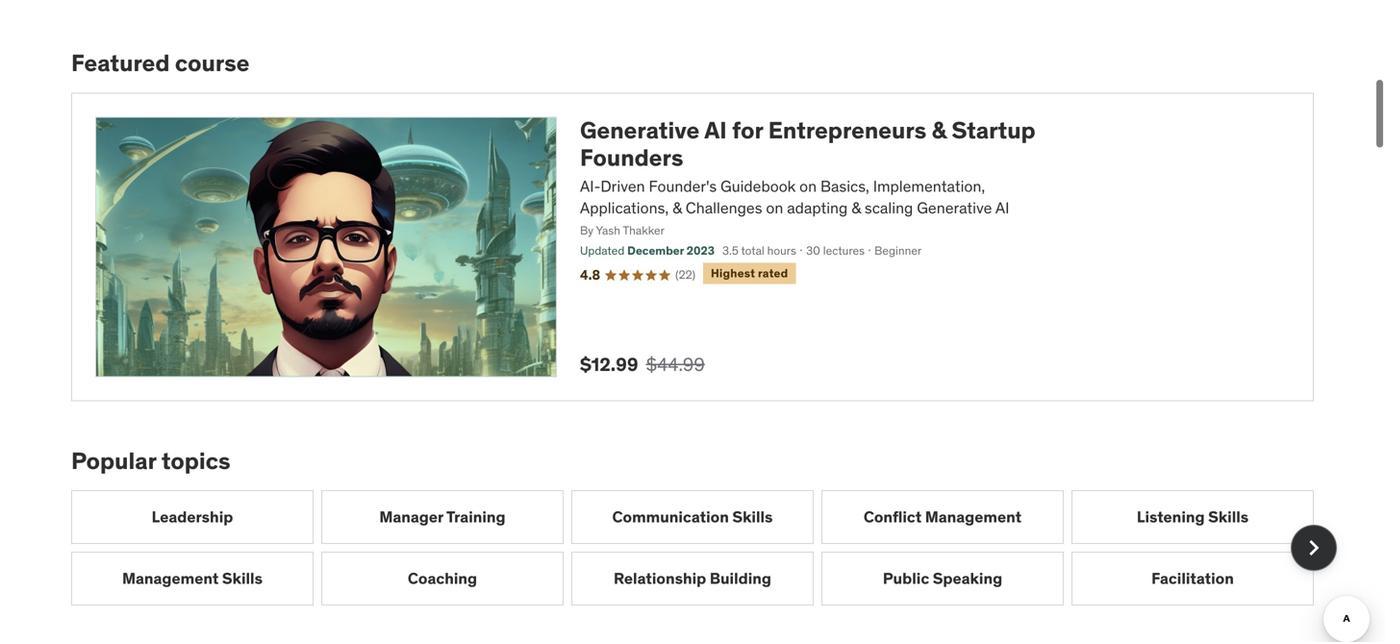 Task type: describe. For each thing, give the bounding box(es) containing it.
leadership
[[152, 507, 233, 527]]

hours
[[767, 243, 796, 258]]

rated
[[758, 266, 788, 281]]

$44.99
[[646, 353, 705, 376]]

popular
[[71, 447, 156, 475]]

0 vertical spatial on
[[800, 176, 817, 196]]

facilitation
[[1152, 569, 1234, 589]]

0 horizontal spatial ai
[[704, 116, 727, 145]]

training
[[446, 507, 506, 527]]

conflict management link
[[822, 491, 1064, 545]]

basics,
[[821, 176, 870, 196]]

adapting
[[787, 198, 848, 218]]

1 horizontal spatial generative
[[917, 198, 992, 218]]

management skills link
[[71, 552, 314, 606]]

listening skills link
[[1072, 491, 1314, 545]]

speaking
[[933, 569, 1003, 589]]

beginner
[[875, 243, 922, 258]]

startup
[[952, 116, 1036, 145]]

applications,
[[580, 198, 669, 218]]

facilitation link
[[1072, 552, 1314, 606]]

skills for management skills
[[222, 569, 263, 589]]

management skills
[[122, 569, 263, 589]]

carousel element
[[71, 491, 1337, 606]]

highest
[[711, 266, 755, 281]]

building
[[710, 569, 771, 589]]

0 horizontal spatial generative
[[580, 116, 700, 145]]

2 horizontal spatial &
[[932, 116, 947, 145]]

highest rated
[[711, 266, 788, 281]]

relationship
[[614, 569, 706, 589]]

conflict management
[[864, 507, 1022, 527]]

popular topics
[[71, 447, 230, 475]]

manager training
[[379, 507, 506, 527]]

coaching
[[408, 569, 477, 589]]

conflict
[[864, 507, 922, 527]]

coaching link
[[321, 552, 564, 606]]

listening skills
[[1137, 507, 1249, 527]]

entrepreneurs
[[768, 116, 927, 145]]

communication skills
[[612, 507, 773, 527]]

updated
[[580, 243, 625, 258]]

listening
[[1137, 507, 1205, 527]]

implementation,
[[873, 176, 985, 196]]

leadership link
[[71, 491, 314, 545]]

0 horizontal spatial &
[[672, 198, 682, 218]]

3.5
[[722, 243, 739, 258]]

$12.99 $44.99
[[580, 353, 705, 376]]

skills for listening skills
[[1208, 507, 1249, 527]]



Task type: locate. For each thing, give the bounding box(es) containing it.
by
[[580, 223, 594, 238]]

1 vertical spatial on
[[766, 198, 783, 218]]

ai down the "startup"
[[996, 198, 1010, 218]]

generative up driven
[[580, 116, 700, 145]]

driven
[[601, 176, 645, 196]]

featured course
[[71, 49, 250, 77]]

guidebook
[[721, 176, 796, 196]]

thakker
[[623, 223, 665, 238]]

2 horizontal spatial skills
[[1208, 507, 1249, 527]]

on
[[800, 176, 817, 196], [766, 198, 783, 218]]

challenges
[[686, 198, 762, 218]]

manager
[[379, 507, 443, 527]]

0 horizontal spatial skills
[[222, 569, 263, 589]]

1 horizontal spatial management
[[925, 507, 1022, 527]]

management inside 'link'
[[925, 507, 1022, 527]]

featured
[[71, 49, 170, 77]]

0 vertical spatial ai
[[704, 116, 727, 145]]

& left the "startup"
[[932, 116, 947, 145]]

1 vertical spatial management
[[122, 569, 219, 589]]

management down leadership link
[[122, 569, 219, 589]]

$12.99
[[580, 353, 638, 376]]

& down basics,
[[852, 198, 861, 218]]

yash
[[596, 223, 620, 238]]

3.5 total hours
[[722, 243, 796, 258]]

1 horizontal spatial &
[[852, 198, 861, 218]]

course
[[175, 49, 250, 77]]

30
[[806, 243, 820, 258]]

founders
[[580, 143, 683, 172]]

skills up building
[[732, 507, 773, 527]]

on up 'adapting'
[[800, 176, 817, 196]]

founder's
[[649, 176, 717, 196]]

1 vertical spatial ai
[[996, 198, 1010, 218]]

total
[[741, 243, 765, 258]]

& down founder's
[[672, 198, 682, 218]]

communication skills link
[[571, 491, 814, 545]]

on down guidebook
[[766, 198, 783, 218]]

manager training link
[[321, 491, 564, 545]]

30 lectures
[[806, 243, 865, 258]]

1 horizontal spatial on
[[800, 176, 817, 196]]

0 vertical spatial management
[[925, 507, 1022, 527]]

public
[[883, 569, 929, 589]]

skills down leadership link
[[222, 569, 263, 589]]

communication
[[612, 507, 729, 527]]

next image
[[1299, 533, 1329, 564]]

ai-
[[580, 176, 601, 196]]

management up speaking
[[925, 507, 1022, 527]]

generative down the implementation,
[[917, 198, 992, 218]]

generative ai for entrepreneurs & startup founders ai-driven founder's guidebook on basics, implementation, applications, & challenges on adapting & scaling generative ai by yash thakker
[[580, 116, 1036, 238]]

generative
[[580, 116, 700, 145], [917, 198, 992, 218]]

management
[[925, 507, 1022, 527], [122, 569, 219, 589]]

for
[[732, 116, 763, 145]]

public speaking link
[[822, 552, 1064, 606]]

public speaking
[[883, 569, 1003, 589]]

relationship building link
[[571, 552, 814, 606]]

relationship building
[[614, 569, 771, 589]]

ai left for
[[704, 116, 727, 145]]

2023
[[687, 243, 715, 258]]

topics
[[161, 447, 230, 475]]

0 horizontal spatial on
[[766, 198, 783, 218]]

(22)
[[675, 267, 695, 282]]

1 horizontal spatial ai
[[996, 198, 1010, 218]]

lectures
[[823, 243, 865, 258]]

skills for communication skills
[[732, 507, 773, 527]]

1 vertical spatial generative
[[917, 198, 992, 218]]

skills right listening
[[1208, 507, 1249, 527]]

scaling
[[865, 198, 913, 218]]

december
[[627, 243, 684, 258]]

0 vertical spatial generative
[[580, 116, 700, 145]]

ai
[[704, 116, 727, 145], [996, 198, 1010, 218]]

1 horizontal spatial skills
[[732, 507, 773, 527]]

0 horizontal spatial management
[[122, 569, 219, 589]]

updated december 2023
[[580, 243, 715, 258]]

skills
[[732, 507, 773, 527], [1208, 507, 1249, 527], [222, 569, 263, 589]]

4.8
[[580, 267, 600, 284]]

&
[[932, 116, 947, 145], [672, 198, 682, 218], [852, 198, 861, 218]]



Task type: vqa. For each thing, say whether or not it's contained in the screenshot.
Updated
yes



